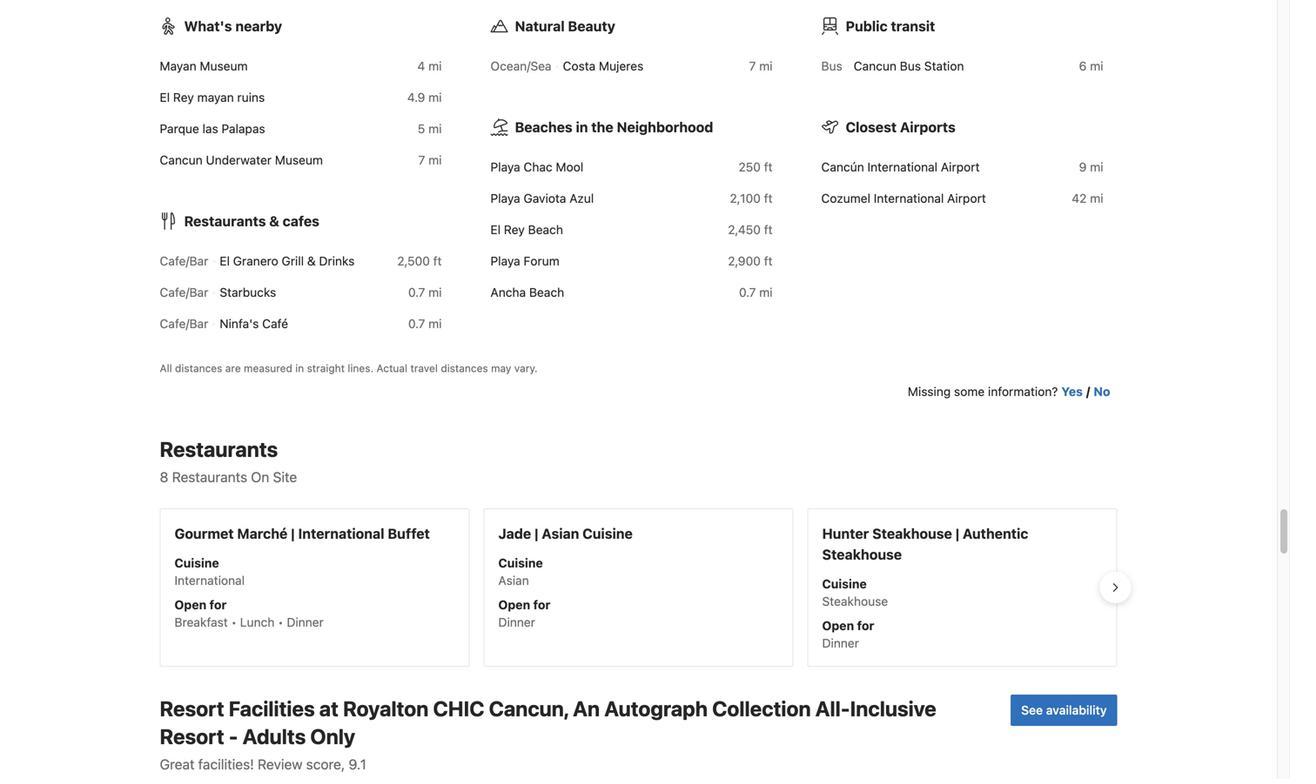 Task type: vqa. For each thing, say whether or not it's contained in the screenshot.
non-
no



Task type: describe. For each thing, give the bounding box(es) containing it.
autograph
[[605, 697, 708, 721]]

nearby
[[236, 18, 282, 35]]

international for cozumel
[[874, 191, 945, 206]]

cancun underwater museum
[[160, 153, 323, 167]]

missing some information? yes / no
[[908, 385, 1111, 399]]

rey for mayan
[[173, 90, 194, 105]]

hunter
[[823, 526, 870, 542]]

0.7 for starbucks
[[408, 285, 425, 300]]

1 vertical spatial steakhouse
[[823, 547, 903, 563]]

international for cancún
[[868, 160, 938, 174]]

vary.
[[515, 363, 538, 375]]

5
[[418, 122, 425, 136]]

0 horizontal spatial &
[[269, 213, 280, 230]]

ft for 2,100 ft
[[765, 191, 773, 206]]

cuisine for jade | asian cuisine
[[499, 556, 543, 571]]

2 | from the left
[[535, 526, 539, 542]]

marché
[[237, 526, 288, 542]]

yes
[[1062, 385, 1084, 399]]

what's
[[184, 18, 232, 35]]

cuisine asian
[[499, 556, 543, 588]]

information?
[[989, 385, 1059, 399]]

may
[[491, 363, 512, 375]]

rey for beach
[[504, 223, 525, 237]]

neighborhood
[[617, 119, 714, 136]]

ft for 250 ft
[[765, 160, 773, 174]]

station
[[925, 59, 965, 73]]

dinner inside open for breakfast • lunch • dinner
[[287, 616, 324, 630]]

1 vertical spatial beach
[[530, 285, 565, 300]]

chic
[[433, 697, 485, 721]]

open for jade | asian cuisine
[[499, 598, 531, 613]]

authentic
[[963, 526, 1029, 542]]

dinner for hunter steakhouse | authentic steakhouse
[[823, 637, 860, 651]]

international left buffet
[[298, 526, 385, 542]]

playa gaviota azul
[[491, 191, 594, 206]]

cuisine international
[[175, 556, 245, 588]]

42 mi
[[1073, 191, 1104, 206]]

ancha
[[491, 285, 526, 300]]

9
[[1080, 160, 1087, 174]]

airport for cozumel international airport
[[948, 191, 987, 206]]

gourmet
[[175, 526, 234, 542]]

ruins
[[237, 90, 265, 105]]

2 bus from the left
[[900, 59, 922, 73]]

0 vertical spatial beach
[[528, 223, 563, 237]]

gourmet marché | international buffet
[[175, 526, 430, 542]]

2,900 ft
[[728, 254, 773, 268]]

starbucks
[[220, 285, 276, 300]]

are
[[225, 363, 241, 375]]

cuisine for hunter steakhouse | authentic steakhouse
[[823, 577, 867, 592]]

straight
[[307, 363, 345, 375]]

beaches
[[515, 119, 573, 136]]

restaurants for restaurants 8 restaurants on site
[[160, 437, 278, 462]]

airport for cancún international airport
[[942, 160, 980, 174]]

las
[[203, 122, 218, 136]]

mool
[[556, 160, 584, 174]]

the
[[592, 119, 614, 136]]

mayan
[[160, 59, 197, 73]]

actual
[[377, 363, 408, 375]]

site
[[273, 469, 297, 486]]

2 resort from the top
[[160, 725, 224, 749]]

250 ft
[[739, 160, 773, 174]]

see availability
[[1022, 704, 1108, 718]]

1 vertical spatial 7 mi
[[419, 153, 442, 167]]

travel
[[411, 363, 438, 375]]

2,500 ft
[[398, 254, 442, 268]]

collection
[[713, 697, 812, 721]]

4.9 mi
[[407, 90, 442, 105]]

cozumel international airport
[[822, 191, 987, 206]]

1 vertical spatial 7
[[419, 153, 425, 167]]

playa for playa gaviota azul
[[491, 191, 521, 206]]

lunch
[[240, 616, 275, 630]]

1 • from the left
[[231, 616, 237, 630]]

for for jade
[[534, 598, 551, 613]]

6 mi
[[1080, 59, 1104, 73]]

el rey mayan ruins
[[160, 90, 265, 105]]

0 horizontal spatial museum
[[200, 59, 248, 73]]

1 resort from the top
[[160, 697, 224, 721]]

an
[[573, 697, 600, 721]]

missing
[[908, 385, 951, 399]]

ocean/sea
[[491, 59, 552, 73]]

4
[[418, 59, 425, 73]]

42
[[1073, 191, 1087, 206]]

grill
[[282, 254, 304, 268]]

measured
[[244, 363, 293, 375]]

ancha beach
[[491, 285, 565, 300]]

region containing gourmet marché | international buffet
[[146, 502, 1132, 674]]

cafe/bar for el
[[160, 254, 208, 268]]

beauty
[[568, 18, 616, 35]]

drinks
[[319, 254, 355, 268]]

playa for playa forum
[[491, 254, 521, 268]]

2,900
[[728, 254, 761, 268]]

parque las palapas
[[160, 122, 265, 136]]

9 mi
[[1080, 160, 1104, 174]]

hunter steakhouse | authentic steakhouse
[[823, 526, 1029, 563]]

review
[[258, 757, 303, 773]]

-
[[229, 725, 238, 749]]

ft for 2,450 ft
[[765, 223, 773, 237]]

ninfa's
[[220, 317, 259, 331]]

no
[[1094, 385, 1111, 399]]

mujeres
[[599, 59, 644, 73]]

| for hunter
[[956, 526, 960, 542]]

0 horizontal spatial in
[[296, 363, 304, 375]]

facilities
[[229, 697, 315, 721]]

granero
[[233, 254, 279, 268]]

dinner for jade | asian cuisine
[[499, 616, 536, 630]]

all distances are measured in straight lines. actual travel distances may vary.
[[160, 363, 538, 375]]

open for dinner for jade | asian cuisine
[[499, 598, 551, 630]]

2,100
[[730, 191, 761, 206]]

2 cafe/bar from the top
[[160, 285, 208, 300]]

restaurants for restaurants & cafes
[[184, 213, 266, 230]]

playa chac mool
[[491, 160, 584, 174]]

beaches in the neighborhood
[[515, 119, 714, 136]]

2,450 ft
[[728, 223, 773, 237]]

0.7 mi down the "2,900 ft"
[[739, 285, 773, 300]]



Task type: locate. For each thing, give the bounding box(es) containing it.
cancun for cancun underwater museum
[[160, 153, 203, 167]]

el down mayan
[[160, 90, 170, 105]]

1 bus from the left
[[822, 59, 843, 73]]

in
[[576, 119, 588, 136], [296, 363, 304, 375]]

restaurants right 8
[[172, 469, 247, 486]]

steakhouse for hunter
[[873, 526, 953, 542]]

| inside hunter steakhouse | authentic steakhouse
[[956, 526, 960, 542]]

2,100 ft
[[730, 191, 773, 206]]

1 vertical spatial playa
[[491, 191, 521, 206]]

2 vertical spatial playa
[[491, 254, 521, 268]]

1 vertical spatial restaurants
[[160, 437, 278, 462]]

playa up "el rey beach"
[[491, 191, 521, 206]]

1 horizontal spatial cancun
[[854, 59, 897, 73]]

1 horizontal spatial 7
[[750, 59, 756, 73]]

chac
[[524, 160, 553, 174]]

cuisine inside cuisine steakhouse
[[823, 577, 867, 592]]

1 vertical spatial asian
[[499, 574, 529, 588]]

restaurants
[[184, 213, 266, 230], [160, 437, 278, 462], [172, 469, 247, 486]]

0 horizontal spatial 7
[[419, 153, 425, 167]]

cafe/bar left granero
[[160, 254, 208, 268]]

international
[[868, 160, 938, 174], [874, 191, 945, 206], [298, 526, 385, 542], [175, 574, 245, 588]]

& left cafes
[[269, 213, 280, 230]]

ft right 250
[[765, 160, 773, 174]]

cafe/bar up all
[[160, 317, 208, 331]]

ninfa's café
[[220, 317, 288, 331]]

ft for 2,500 ft
[[434, 254, 442, 268]]

2 horizontal spatial open
[[823, 619, 855, 633]]

cancun,
[[489, 697, 569, 721]]

airport down 'cancún international airport'
[[948, 191, 987, 206]]

cancun down parque
[[160, 153, 203, 167]]

international up cozumel international airport
[[868, 160, 938, 174]]

2 • from the left
[[278, 616, 284, 630]]

bus left station
[[900, 59, 922, 73]]

0 horizontal spatial rey
[[173, 90, 194, 105]]

0.7 down 2,500 ft
[[408, 285, 425, 300]]

1 distances from the left
[[175, 363, 223, 375]]

ft right 2,450
[[765, 223, 773, 237]]

0 horizontal spatial •
[[231, 616, 237, 630]]

rey up parque
[[173, 90, 194, 105]]

el left granero
[[220, 254, 230, 268]]

0.7 mi for ninfa's café
[[408, 317, 442, 331]]

closest airports
[[846, 119, 956, 136]]

open for dinner
[[499, 598, 551, 630], [823, 619, 875, 651]]

bus left cancun bus station
[[822, 59, 843, 73]]

for down cuisine asian
[[534, 598, 551, 613]]

0 horizontal spatial dinner
[[287, 616, 324, 630]]

dinner down cuisine steakhouse
[[823, 637, 860, 651]]

on
[[251, 469, 269, 486]]

airport
[[942, 160, 980, 174], [948, 191, 987, 206]]

1 horizontal spatial el
[[220, 254, 230, 268]]

1 horizontal spatial •
[[278, 616, 284, 630]]

costa mujeres
[[563, 59, 644, 73]]

open for dinner for hunter steakhouse | authentic steakhouse
[[823, 619, 875, 651]]

2 distances from the left
[[441, 363, 488, 375]]

playa left chac
[[491, 160, 521, 174]]

jade
[[499, 526, 532, 542]]

0.7 mi up travel
[[408, 317, 442, 331]]

7
[[750, 59, 756, 73], [419, 153, 425, 167]]

natural
[[515, 18, 565, 35]]

1 horizontal spatial |
[[535, 526, 539, 542]]

1 vertical spatial museum
[[275, 153, 323, 167]]

rey up playa forum
[[504, 223, 525, 237]]

royalton
[[343, 697, 429, 721]]

bus
[[822, 59, 843, 73], [900, 59, 922, 73]]

0 horizontal spatial asian
[[499, 574, 529, 588]]

1 horizontal spatial &
[[307, 254, 316, 268]]

7 mi
[[750, 59, 773, 73], [419, 153, 442, 167]]

0 horizontal spatial |
[[291, 526, 295, 542]]

museum up "mayan"
[[200, 59, 248, 73]]

0 vertical spatial 7 mi
[[750, 59, 773, 73]]

availability
[[1047, 704, 1108, 718]]

open for breakfast • lunch • dinner
[[175, 598, 324, 630]]

250
[[739, 160, 761, 174]]

2,450
[[728, 223, 761, 237]]

el for el rey beach
[[491, 223, 501, 237]]

2 playa from the top
[[491, 191, 521, 206]]

0 horizontal spatial distances
[[175, 363, 223, 375]]

public transit
[[846, 18, 936, 35]]

0 horizontal spatial open
[[175, 598, 207, 613]]

ft for 2,900 ft
[[765, 254, 773, 268]]

mayan
[[197, 90, 234, 105]]

1 horizontal spatial bus
[[900, 59, 922, 73]]

ft right 2,900
[[765, 254, 773, 268]]

& right grill
[[307, 254, 316, 268]]

• left "lunch"
[[231, 616, 237, 630]]

airport down airports at the right
[[942, 160, 980, 174]]

0 vertical spatial restaurants
[[184, 213, 266, 230]]

cancun for cancun bus station
[[854, 59, 897, 73]]

1 vertical spatial el
[[491, 223, 501, 237]]

0 horizontal spatial 7 mi
[[419, 153, 442, 167]]

lines.
[[348, 363, 374, 375]]

3 playa from the top
[[491, 254, 521, 268]]

mayan museum
[[160, 59, 248, 73]]

1 horizontal spatial for
[[534, 598, 551, 613]]

2 horizontal spatial el
[[491, 223, 501, 237]]

no button
[[1094, 383, 1111, 401]]

1 horizontal spatial rey
[[504, 223, 525, 237]]

0.7 mi for starbucks
[[408, 285, 442, 300]]

0 horizontal spatial for
[[210, 598, 227, 613]]

1 horizontal spatial dinner
[[499, 616, 536, 630]]

beach down forum
[[530, 285, 565, 300]]

1 horizontal spatial open
[[499, 598, 531, 613]]

forum
[[524, 254, 560, 268]]

in left the
[[576, 119, 588, 136]]

open for hunter steakhouse | authentic steakhouse
[[823, 619, 855, 633]]

distances
[[175, 363, 223, 375], [441, 363, 488, 375]]

buffet
[[388, 526, 430, 542]]

open for dinner down cuisine asian
[[499, 598, 551, 630]]

playa
[[491, 160, 521, 174], [491, 191, 521, 206], [491, 254, 521, 268]]

region
[[146, 502, 1132, 674]]

0.7 up travel
[[408, 317, 425, 331]]

international for cuisine
[[175, 574, 245, 588]]

0 vertical spatial in
[[576, 119, 588, 136]]

0 horizontal spatial open for dinner
[[499, 598, 551, 630]]

1 vertical spatial rey
[[504, 223, 525, 237]]

distances left "may"
[[441, 363, 488, 375]]

9.1
[[349, 757, 367, 773]]

0.7 mi
[[408, 285, 442, 300], [739, 285, 773, 300], [408, 317, 442, 331]]

1 horizontal spatial distances
[[441, 363, 488, 375]]

open for gourmet marché | international buffet
[[175, 598, 207, 613]]

el rey beach
[[491, 223, 563, 237]]

cozumel
[[822, 191, 871, 206]]

0 vertical spatial cancun
[[854, 59, 897, 73]]

playa for playa chac mool
[[491, 160, 521, 174]]

for for gourmet
[[210, 598, 227, 613]]

2 horizontal spatial |
[[956, 526, 960, 542]]

in left straight
[[296, 363, 304, 375]]

international up the breakfast
[[175, 574, 245, 588]]

2 horizontal spatial dinner
[[823, 637, 860, 651]]

cancun
[[854, 59, 897, 73], [160, 153, 203, 167]]

public
[[846, 18, 888, 35]]

0 vertical spatial museum
[[200, 59, 248, 73]]

restaurants up granero
[[184, 213, 266, 230]]

for down cuisine steakhouse
[[858, 619, 875, 633]]

0 vertical spatial steakhouse
[[873, 526, 953, 542]]

cancun bus station
[[854, 59, 965, 73]]

cuisine inside cuisine international
[[175, 556, 219, 571]]

0 vertical spatial cafe/bar
[[160, 254, 208, 268]]

great
[[160, 757, 195, 773]]

for for hunter
[[858, 619, 875, 633]]

dinner right "lunch"
[[287, 616, 324, 630]]

1 vertical spatial resort
[[160, 725, 224, 749]]

0 vertical spatial playa
[[491, 160, 521, 174]]

2 vertical spatial el
[[220, 254, 230, 268]]

1 vertical spatial &
[[307, 254, 316, 268]]

airports
[[901, 119, 956, 136]]

what's nearby
[[184, 18, 282, 35]]

0 horizontal spatial bus
[[822, 59, 843, 73]]

/
[[1087, 385, 1091, 399]]

2 vertical spatial restaurants
[[172, 469, 247, 486]]

cafes
[[283, 213, 320, 230]]

| right marché
[[291, 526, 295, 542]]

palapas
[[222, 122, 265, 136]]

0 vertical spatial asian
[[542, 526, 580, 542]]

international down 'cancún international airport'
[[874, 191, 945, 206]]

open down cuisine steakhouse
[[823, 619, 855, 633]]

0.7 for ninfa's café
[[408, 317, 425, 331]]

underwater
[[206, 153, 272, 167]]

rey
[[173, 90, 194, 105], [504, 223, 525, 237]]

el
[[160, 90, 170, 105], [491, 223, 501, 237], [220, 254, 230, 268]]

1 | from the left
[[291, 526, 295, 542]]

3 | from the left
[[956, 526, 960, 542]]

el for el granero grill & drinks
[[220, 254, 230, 268]]

0 vertical spatial airport
[[942, 160, 980, 174]]

asian right jade
[[542, 526, 580, 542]]

cancún
[[822, 160, 865, 174]]

| left authentic
[[956, 526, 960, 542]]

0 vertical spatial resort
[[160, 697, 224, 721]]

el for el rey mayan ruins
[[160, 90, 170, 105]]

ft right 2,500
[[434, 254, 442, 268]]

open up the breakfast
[[175, 598, 207, 613]]

0 vertical spatial el
[[160, 90, 170, 105]]

0 horizontal spatial el
[[160, 90, 170, 105]]

ft right '2,100'
[[765, 191, 773, 206]]

1 horizontal spatial museum
[[275, 153, 323, 167]]

open for dinner down cuisine steakhouse
[[823, 619, 875, 651]]

for inside open for breakfast • lunch • dinner
[[210, 598, 227, 613]]

cafe/bar for ninfa's
[[160, 317, 208, 331]]

cancún international airport
[[822, 160, 980, 174]]

see availability button
[[1011, 695, 1118, 727]]

1 horizontal spatial open for dinner
[[823, 619, 875, 651]]

5 mi
[[418, 122, 442, 136]]

inclusive
[[851, 697, 937, 721]]

closest
[[846, 119, 897, 136]]

2 vertical spatial cafe/bar
[[160, 317, 208, 331]]

asian
[[542, 526, 580, 542], [499, 574, 529, 588]]

1 vertical spatial airport
[[948, 191, 987, 206]]

1 vertical spatial in
[[296, 363, 304, 375]]

restaurants & cafes
[[184, 213, 320, 230]]

restaurants up on
[[160, 437, 278, 462]]

| for gourmet
[[291, 526, 295, 542]]

cuisine steakhouse
[[823, 577, 889, 609]]

2 horizontal spatial for
[[858, 619, 875, 633]]

open inside open for breakfast • lunch • dinner
[[175, 598, 207, 613]]

el up playa forum
[[491, 223, 501, 237]]

1 horizontal spatial 7 mi
[[750, 59, 773, 73]]

3 cafe/bar from the top
[[160, 317, 208, 331]]

1 horizontal spatial in
[[576, 119, 588, 136]]

museum right underwater
[[275, 153, 323, 167]]

1 cafe/bar from the top
[[160, 254, 208, 268]]

resort
[[160, 697, 224, 721], [160, 725, 224, 749]]

0 vertical spatial rey
[[173, 90, 194, 105]]

0 vertical spatial &
[[269, 213, 280, 230]]

adults
[[243, 725, 306, 749]]

cafe/bar left starbucks
[[160, 285, 208, 300]]

for up the breakfast
[[210, 598, 227, 613]]

2,500
[[398, 254, 430, 268]]

cancun down the public
[[854, 59, 897, 73]]

yes button
[[1062, 383, 1084, 401]]

8
[[160, 469, 168, 486]]

0 vertical spatial 7
[[750, 59, 756, 73]]

4.9
[[407, 90, 425, 105]]

0.7 mi down 2,500 ft
[[408, 285, 442, 300]]

distances right all
[[175, 363, 223, 375]]

playa up ancha
[[491, 254, 521, 268]]

2 vertical spatial steakhouse
[[823, 595, 889, 609]]

parque
[[160, 122, 199, 136]]

restaurants 8 restaurants on site
[[160, 437, 297, 486]]

6
[[1080, 59, 1087, 73]]

asian inside cuisine asian
[[499, 574, 529, 588]]

• right "lunch"
[[278, 616, 284, 630]]

dinner down cuisine asian
[[499, 616, 536, 630]]

steakhouse for cuisine
[[823, 595, 889, 609]]

asian down jade
[[499, 574, 529, 588]]

1 vertical spatial cancun
[[160, 153, 203, 167]]

1 vertical spatial cafe/bar
[[160, 285, 208, 300]]

beach down gaviota
[[528, 223, 563, 237]]

1 playa from the top
[[491, 160, 521, 174]]

0 horizontal spatial cancun
[[160, 153, 203, 167]]

facilities!
[[198, 757, 254, 773]]

open down cuisine asian
[[499, 598, 531, 613]]

steakhouse
[[873, 526, 953, 542], [823, 547, 903, 563], [823, 595, 889, 609]]

0.7 down the "2,900 ft"
[[739, 285, 756, 300]]

cuisine for gourmet marché | international buffet
[[175, 556, 219, 571]]

resort facilities at royalton chic cancun, an autograph collection all-inclusive resort - adults only great facilities! review score, 9.1
[[160, 697, 937, 773]]

1 horizontal spatial asian
[[542, 526, 580, 542]]

costa
[[563, 59, 596, 73]]

cafe/bar
[[160, 254, 208, 268], [160, 285, 208, 300], [160, 317, 208, 331]]

| right jade
[[535, 526, 539, 542]]

dinner
[[287, 616, 324, 630], [499, 616, 536, 630], [823, 637, 860, 651]]



